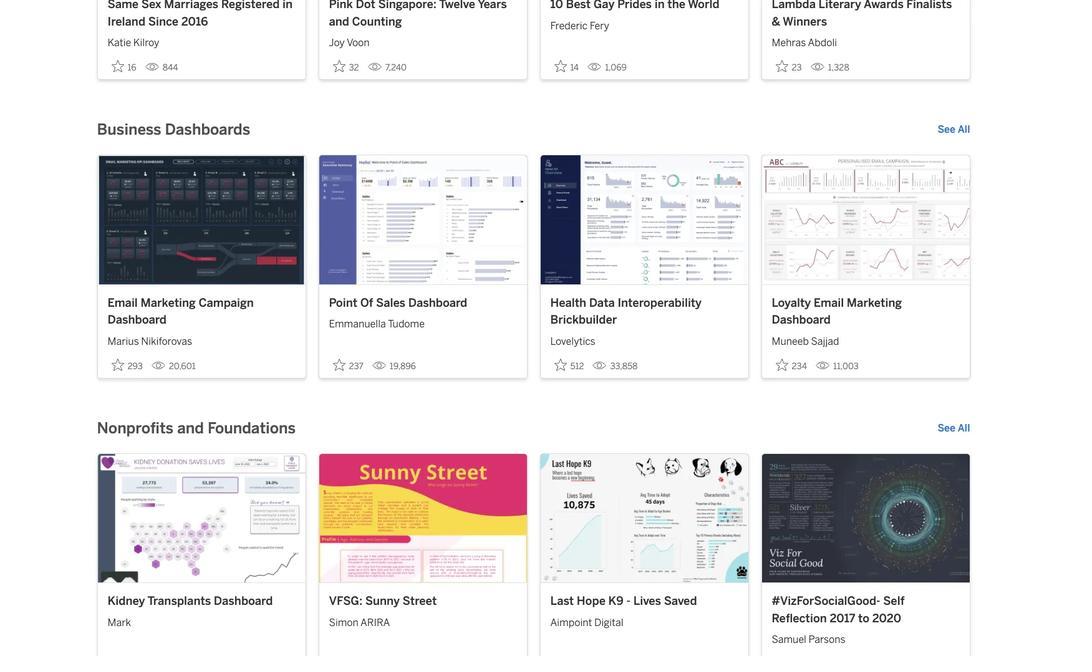 Task type: vqa. For each thing, say whether or not it's contained in the screenshot.


Task type: describe. For each thing, give the bounding box(es) containing it.
add favorite button for 33,858
[[550, 355, 588, 375]]

workbook thumbnail image for sunny
[[319, 454, 527, 583]]

singapore:
[[378, 0, 437, 11]]

lambda literary awards finalists & winners link
[[772, 0, 959, 31]]

nikiforovas
[[141, 335, 192, 347]]

katie kilroy
[[108, 37, 159, 49]]

abdoli
[[808, 37, 837, 49]]

emmanuella tudome link
[[329, 312, 517, 332]]

workbook thumbnail image for hope
[[540, 454, 748, 583]]

kidney transplants dashboard link
[[108, 593, 295, 610]]

-
[[626, 594, 631, 608]]

nonprofits and foundations
[[97, 419, 296, 437]]

email inside "email marketing campaign dashboard"
[[108, 296, 138, 310]]

kidney transplants dashboard
[[108, 594, 273, 608]]

844
[[163, 63, 178, 73]]

workbook thumbnail image for email
[[762, 156, 969, 284]]

23
[[792, 63, 802, 73]]

saved
[[664, 594, 697, 608]]

aimpoint digital link
[[550, 610, 738, 630]]

see all link for business dashboards
[[938, 122, 970, 137]]

simon arira
[[329, 617, 390, 628]]

20,601 views element
[[146, 356, 201, 377]]

Add Favorite button
[[329, 56, 363, 77]]

muneeb sajjad
[[772, 335, 839, 347]]

marius nikiforovas
[[108, 335, 192, 347]]

marketing inside loyalty email marketing dashboard
[[847, 296, 902, 310]]

marriages
[[164, 0, 218, 11]]

simon arira link
[[329, 610, 517, 630]]

and inside "heading"
[[177, 419, 204, 437]]

pink
[[329, 0, 353, 11]]

33,858 views element
[[588, 356, 643, 377]]

to
[[858, 612, 869, 625]]

ireland
[[108, 15, 145, 29]]

vfsg: sunny street
[[329, 594, 437, 608]]

literary
[[819, 0, 861, 11]]

finalists
[[906, 0, 952, 11]]

tudome
[[388, 318, 425, 330]]

business dashboards
[[97, 121, 250, 139]]

digital
[[594, 617, 623, 628]]

katie kilroy link
[[108, 31, 295, 51]]

voon
[[347, 37, 370, 49]]

lambda literary awards finalists & winners
[[772, 0, 952, 29]]

k9
[[608, 594, 624, 608]]

nonprofits and foundations heading
[[97, 418, 296, 438]]

add favorite button for 11,003
[[772, 355, 811, 375]]

of
[[360, 296, 373, 310]]

point
[[329, 296, 357, 310]]

business
[[97, 121, 161, 139]]

aimpoint digital
[[550, 617, 623, 628]]

campaign
[[199, 296, 254, 310]]

workbook thumbnail image for of
[[319, 156, 527, 284]]

street
[[403, 594, 437, 608]]

same sex marriages registered in ireland since 2016
[[108, 0, 292, 29]]

twelve
[[439, 0, 475, 11]]

hope
[[577, 594, 606, 608]]

health data interoperability brickbuilder link
[[550, 295, 738, 329]]

workbook thumbnail image for transplants
[[98, 454, 305, 583]]

lives
[[633, 594, 661, 608]]

mehras
[[772, 37, 806, 49]]

workbook thumbnail image for data
[[540, 156, 748, 284]]

sunny
[[365, 594, 400, 608]]

33,858
[[610, 361, 638, 372]]

since
[[148, 15, 178, 29]]

see all business dashboards element
[[938, 122, 970, 137]]

all for nonprofits and foundations
[[958, 422, 970, 434]]

see all for nonprofits and foundations
[[938, 422, 970, 434]]

mehras abdoli link
[[772, 31, 959, 51]]

11,003
[[833, 361, 859, 372]]

mehras abdoli
[[772, 37, 837, 49]]

point of sales dashboard
[[329, 296, 467, 310]]

see all link for nonprofits and foundations
[[938, 421, 970, 436]]

awards
[[864, 0, 904, 11]]

sales
[[376, 296, 405, 310]]

point of sales dashboard link
[[329, 295, 517, 312]]

winners
[[783, 15, 827, 29]]

same
[[108, 0, 139, 11]]

2017
[[830, 612, 855, 625]]

see all nonprofits and foundations element
[[938, 421, 970, 436]]

interoperability
[[618, 296, 702, 310]]

counting
[[352, 15, 402, 29]]

pink dot singapore: twelve years and counting link
[[329, 0, 517, 31]]

last hope k9 - lives saved link
[[550, 593, 738, 610]]

kilroy
[[133, 37, 159, 49]]



Task type: locate. For each thing, give the bounding box(es) containing it.
16
[[128, 63, 136, 73]]

add favorite button down the frederic
[[550, 56, 583, 77]]

add favorite button for 20,601
[[108, 355, 146, 375]]

&
[[772, 15, 780, 29]]

registered
[[221, 0, 280, 11]]

11,003 views element
[[811, 356, 864, 377]]

0 vertical spatial and
[[329, 15, 349, 29]]

and inside pink dot singapore: twelve years and counting
[[329, 15, 349, 29]]

email inside loyalty email marketing dashboard
[[814, 296, 844, 310]]

0 horizontal spatial marketing
[[141, 296, 196, 310]]

all inside 'element'
[[958, 124, 970, 136]]

1 vertical spatial see all link
[[938, 421, 970, 436]]

add favorite button down "emmanuella"
[[329, 355, 367, 375]]

see all link
[[938, 122, 970, 137], [938, 421, 970, 436]]

foundations
[[208, 419, 296, 437]]

add favorite button containing 234
[[772, 355, 811, 375]]

loyalty email marketing dashboard link
[[772, 295, 959, 329]]

in
[[282, 0, 292, 11]]

see inside 'element'
[[938, 124, 955, 136]]

2 see from the top
[[938, 422, 955, 434]]

email up marius
[[108, 296, 138, 310]]

joy voon
[[329, 37, 370, 49]]

0 vertical spatial see
[[938, 124, 955, 136]]

add favorite button containing 293
[[108, 355, 146, 375]]

dashboard up the mark link
[[214, 594, 273, 608]]

1 email from the left
[[108, 296, 138, 310]]

samuel parsons
[[772, 634, 845, 646]]

frederic fery
[[550, 20, 609, 32]]

emmanuella
[[329, 318, 386, 330]]

last
[[550, 594, 574, 608]]

sex
[[141, 0, 161, 11]]

lambda
[[772, 0, 816, 11]]

1 vertical spatial and
[[177, 419, 204, 437]]

muneeb sajjad link
[[772, 329, 959, 349]]

arira
[[360, 617, 390, 628]]

add favorite button containing 237
[[329, 355, 367, 375]]

marius nikiforovas link
[[108, 329, 295, 349]]

mark link
[[108, 610, 295, 630]]

parsons
[[809, 634, 845, 646]]

1 horizontal spatial marketing
[[847, 296, 902, 310]]

1 see all link from the top
[[938, 122, 970, 137]]

marketing up muneeb sajjad link
[[847, 296, 902, 310]]

Add Favorite button
[[108, 56, 140, 77], [550, 56, 583, 77], [772, 56, 805, 77], [108, 355, 146, 375], [329, 355, 367, 375], [550, 355, 588, 375], [772, 355, 811, 375]]

2 all from the top
[[958, 422, 970, 434]]

see for business dashboards
[[938, 124, 955, 136]]

all
[[958, 124, 970, 136], [958, 422, 970, 434]]

1 vertical spatial see all
[[938, 422, 970, 434]]

#vizforsocialgood- self reflection 2017 to 2020
[[772, 594, 905, 625]]

0 horizontal spatial email
[[108, 296, 138, 310]]

2 marketing from the left
[[847, 296, 902, 310]]

mark
[[108, 617, 131, 628]]

email right loyalty
[[814, 296, 844, 310]]

2020
[[872, 612, 901, 625]]

loyalty
[[772, 296, 811, 310]]

brickbuilder
[[550, 313, 617, 327]]

1,328
[[828, 63, 849, 73]]

add favorite button down lovelytics on the bottom of page
[[550, 355, 588, 375]]

marketing up nikiforovas
[[141, 296, 196, 310]]

years
[[478, 0, 507, 11]]

293
[[128, 361, 143, 372]]

dashboard for email marketing campaign dashboard
[[108, 313, 167, 327]]

512
[[570, 361, 584, 372]]

1 vertical spatial see
[[938, 422, 955, 434]]

dot
[[356, 0, 375, 11]]

dashboard down loyalty
[[772, 313, 831, 327]]

#vizforsocialgood- self reflection 2017 to 2020 link
[[772, 593, 959, 627]]

kidney
[[108, 594, 145, 608]]

dashboard
[[408, 296, 467, 310], [108, 313, 167, 327], [772, 313, 831, 327], [214, 594, 273, 608]]

see all for business dashboards
[[938, 124, 970, 136]]

add favorite button for 1,069
[[550, 56, 583, 77]]

7,240 views element
[[363, 58, 412, 78]]

1,069 views element
[[583, 58, 632, 78]]

1,069
[[605, 63, 627, 73]]

#vizforsocialgood-
[[772, 594, 880, 608]]

vfsg:
[[329, 594, 362, 608]]

katie
[[108, 37, 131, 49]]

add favorite button down katie
[[108, 56, 140, 77]]

7,240
[[385, 63, 407, 73]]

add favorite button for 19,896
[[329, 355, 367, 375]]

joy voon link
[[329, 31, 517, 51]]

1 horizontal spatial email
[[814, 296, 844, 310]]

marius
[[108, 335, 139, 347]]

add favorite button down mehras
[[772, 56, 805, 77]]

add favorite button for 844
[[108, 56, 140, 77]]

dashboard up marius nikiforovas
[[108, 313, 167, 327]]

234
[[792, 361, 807, 372]]

20,601
[[169, 361, 196, 372]]

add favorite button down muneeb
[[772, 355, 811, 375]]

add favorite button for 1,328
[[772, 56, 805, 77]]

dashboard inside loyalty email marketing dashboard
[[772, 313, 831, 327]]

all for business dashboards
[[958, 124, 970, 136]]

add favorite button containing 512
[[550, 355, 588, 375]]

muneeb
[[772, 335, 809, 347]]

dashboard for point of sales dashboard
[[408, 296, 467, 310]]

2 see all from the top
[[938, 422, 970, 434]]

dashboard for loyalty email marketing dashboard
[[772, 313, 831, 327]]

2 see all link from the top
[[938, 421, 970, 436]]

aimpoint
[[550, 617, 592, 628]]

1 see from the top
[[938, 124, 955, 136]]

workbook thumbnail image for self
[[762, 454, 969, 583]]

simon
[[329, 617, 359, 628]]

237
[[349, 361, 363, 372]]

add favorite button containing 16
[[108, 56, 140, 77]]

1 see all from the top
[[938, 124, 970, 136]]

and
[[329, 15, 349, 29], [177, 419, 204, 437]]

business dashboards heading
[[97, 120, 250, 140]]

email
[[108, 296, 138, 310], [814, 296, 844, 310]]

frederic
[[550, 20, 587, 32]]

2016
[[181, 15, 208, 29]]

1 all from the top
[[958, 124, 970, 136]]

1,328 views element
[[805, 58, 854, 78]]

health
[[550, 296, 586, 310]]

workbook thumbnail image
[[98, 156, 305, 284], [319, 156, 527, 284], [540, 156, 748, 284], [762, 156, 969, 284], [98, 454, 305, 583], [319, 454, 527, 583], [540, 454, 748, 583], [762, 454, 969, 583]]

1 horizontal spatial and
[[329, 15, 349, 29]]

samuel
[[772, 634, 806, 646]]

1 marketing from the left
[[141, 296, 196, 310]]

0 vertical spatial see all link
[[938, 122, 970, 137]]

dashboard inside "email marketing campaign dashboard"
[[108, 313, 167, 327]]

marketing inside "email marketing campaign dashboard"
[[141, 296, 196, 310]]

dashboard up emmanuella tudome link on the left
[[408, 296, 467, 310]]

2 email from the left
[[814, 296, 844, 310]]

0 vertical spatial all
[[958, 124, 970, 136]]

0 vertical spatial see all
[[938, 124, 970, 136]]

and right nonprofits
[[177, 419, 204, 437]]

marketing
[[141, 296, 196, 310], [847, 296, 902, 310]]

14
[[570, 63, 579, 73]]

add favorite button containing 23
[[772, 56, 805, 77]]

and down pink at the top of page
[[329, 15, 349, 29]]

see all
[[938, 124, 970, 136], [938, 422, 970, 434]]

1 vertical spatial all
[[958, 422, 970, 434]]

joy
[[329, 37, 345, 49]]

email marketing campaign dashboard link
[[108, 295, 295, 329]]

see
[[938, 124, 955, 136], [938, 422, 955, 434]]

0 horizontal spatial and
[[177, 419, 204, 437]]

frederic fery link
[[550, 14, 738, 34]]

email marketing campaign dashboard
[[108, 296, 254, 327]]

nonprofits
[[97, 419, 173, 437]]

vfsg: sunny street link
[[329, 593, 517, 610]]

dashboards
[[165, 121, 250, 139]]

self
[[883, 594, 905, 608]]

emmanuella tudome
[[329, 318, 425, 330]]

add favorite button containing 14
[[550, 56, 583, 77]]

19,896 views element
[[367, 356, 421, 377]]

workbook thumbnail image for marketing
[[98, 156, 305, 284]]

add favorite button down marius
[[108, 355, 146, 375]]

samuel parsons link
[[772, 627, 959, 647]]

pink dot singapore: twelve years and counting
[[329, 0, 507, 29]]

see for nonprofits and foundations
[[938, 422, 955, 434]]

transplants
[[147, 594, 211, 608]]

last hope k9 - lives saved
[[550, 594, 697, 608]]

844 views element
[[140, 58, 183, 78]]



